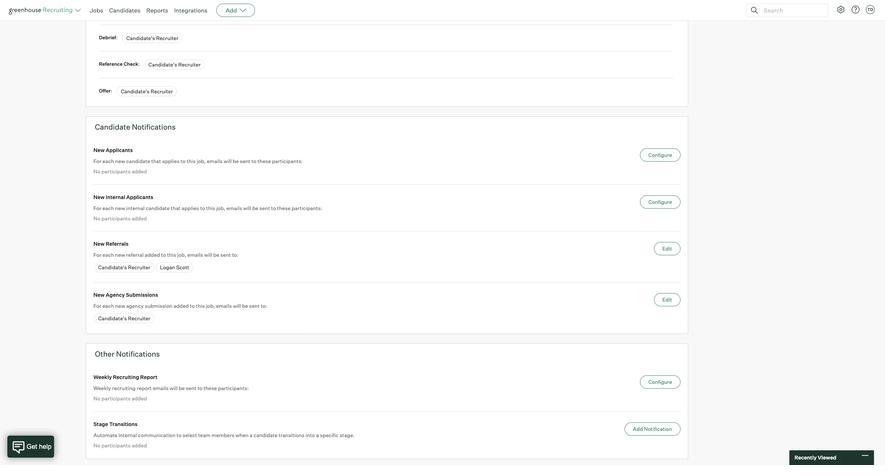 Task type: vqa. For each thing, say whether or not it's contained in the screenshot.
the Exclude
no



Task type: describe. For each thing, give the bounding box(es) containing it.
automate
[[93, 433, 117, 439]]

notifications for other notifications
[[116, 350, 160, 359]]

when
[[236, 433, 249, 439]]

for each new internal candidate that applies to this job, emails will be sent to these participants:
[[93, 205, 322, 212]]

members
[[212, 433, 235, 439]]

integrations
[[174, 7, 208, 14]]

2 configure button from the top
[[640, 196, 681, 209]]

0 vertical spatial these
[[258, 158, 271, 165]]

select
[[183, 433, 197, 439]]

new referrals
[[93, 241, 129, 247]]

report
[[140, 375, 157, 381]]

for each new candidate that applies to this job, emails will be sent to these participants:
[[93, 158, 303, 165]]

recruiter for onsite :
[[154, 8, 177, 14]]

specific
[[320, 433, 339, 439]]

1 vertical spatial participants:
[[292, 205, 322, 212]]

td button
[[866, 5, 875, 14]]

1 vertical spatial applicants
[[126, 194, 153, 200]]

recently viewed
[[795, 455, 837, 462]]

2 vertical spatial candidate
[[254, 433, 278, 439]]

agency
[[126, 303, 144, 309]]

1 a from the left
[[250, 433, 253, 439]]

new agency submissions
[[93, 292, 158, 298]]

configure button for candidate notifications
[[640, 149, 681, 162]]

recruiting
[[112, 386, 136, 392]]

td
[[868, 7, 874, 12]]

integrations link
[[174, 7, 208, 14]]

2 a from the left
[[316, 433, 319, 439]]

referrals
[[106, 241, 129, 247]]

edit button for for each new agency submission added to this job, emails will be sent to:
[[654, 294, 681, 307]]

configure for candidate notifications
[[649, 152, 672, 158]]

1 vertical spatial applies
[[182, 205, 199, 212]]

configure for other notifications
[[649, 380, 672, 386]]

Search text field
[[762, 5, 822, 16]]

add for add
[[226, 7, 237, 14]]

logan scott
[[160, 265, 189, 271]]

stage transitions
[[93, 422, 138, 428]]

new for new agency submissions
[[93, 292, 105, 298]]

: for debrief :
[[116, 34, 118, 40]]

each for referrals
[[103, 252, 114, 258]]

debrief :
[[99, 34, 119, 40]]

1 vertical spatial internal
[[118, 433, 137, 439]]

communication
[[138, 433, 176, 439]]

edit for for each new referral added to this job, emails will be sent to:
[[663, 246, 672, 252]]

for for for each new internal candidate that applies to this job, emails will be sent to these participants:
[[93, 205, 101, 212]]

added for weekly recruiting report
[[132, 396, 147, 402]]

0 vertical spatial that
[[151, 158, 161, 165]]

team
[[198, 433, 211, 439]]

new applicants
[[93, 147, 133, 154]]

weekly for weekly recruiting report
[[93, 375, 112, 381]]

added right 'referral'
[[145, 252, 160, 258]]

td button
[[865, 4, 877, 15]]

transitions
[[109, 422, 138, 428]]

: for onsite :
[[114, 8, 116, 14]]

new for referral
[[115, 252, 125, 258]]

add notification button
[[625, 423, 681, 436]]

new for candidate
[[115, 158, 125, 165]]

viewed
[[818, 455, 837, 462]]

report
[[137, 386, 152, 392]]

no participants added for recruiting
[[93, 396, 147, 402]]

add button
[[216, 4, 255, 17]]

reference check :
[[99, 61, 141, 67]]

add notification
[[633, 426, 672, 433]]

stage.
[[340, 433, 355, 439]]

offer
[[99, 88, 111, 94]]

stage
[[93, 422, 108, 428]]

notifications for candidate notifications
[[132, 123, 176, 132]]

candidate's recruiter for reference check :
[[149, 62, 201, 68]]

for for for each new agency submission added to this job, emails will be sent to:
[[93, 303, 101, 309]]

candidates
[[109, 7, 140, 14]]

no participants added for internal
[[93, 216, 147, 222]]

each for agency
[[103, 303, 114, 309]]

0 vertical spatial applicants
[[106, 147, 133, 154]]

check
[[124, 61, 138, 67]]

new for new applicants
[[93, 147, 105, 154]]

no for weekly recruiting report emails will be sent to these participants:
[[93, 396, 100, 402]]

recruiter for debrief :
[[156, 35, 179, 41]]

candidate's recruiter for onsite :
[[124, 8, 177, 14]]

onsite :
[[99, 8, 117, 14]]

weekly recruiting report
[[93, 375, 157, 381]]



Task type: locate. For each thing, give the bounding box(es) containing it.
1 vertical spatial candidate
[[146, 205, 170, 212]]

internal
[[106, 194, 125, 200]]

new down candidate
[[93, 147, 105, 154]]

: up reference check :
[[116, 34, 118, 40]]

1 horizontal spatial a
[[316, 433, 319, 439]]

weekly down other
[[93, 375, 112, 381]]

no up the new referrals
[[93, 216, 100, 222]]

for down new applicants
[[93, 158, 101, 165]]

1 each from the top
[[103, 158, 114, 165]]

no for for each new internal candidate that applies to this job, emails will be sent to these participants:
[[93, 216, 100, 222]]

participants for transitions
[[102, 443, 131, 449]]

1 no from the top
[[93, 169, 100, 175]]

scott
[[176, 265, 189, 271]]

new down agency
[[115, 303, 125, 309]]

no up stage
[[93, 396, 100, 402]]

candidate's right onsite :
[[124, 8, 153, 14]]

2 weekly from the top
[[93, 386, 111, 392]]

0 horizontal spatial to:
[[232, 252, 239, 258]]

new for agency
[[115, 303, 125, 309]]

new left agency
[[93, 292, 105, 298]]

2 no participants added from the top
[[93, 216, 147, 222]]

configure button for other notifications
[[640, 376, 681, 389]]

new down referrals at left bottom
[[115, 252, 125, 258]]

candidate's for debrief :
[[126, 35, 155, 41]]

1 horizontal spatial these
[[258, 158, 271, 165]]

to
[[181, 158, 186, 165], [252, 158, 257, 165], [200, 205, 205, 212], [271, 205, 276, 212], [161, 252, 166, 258], [190, 303, 195, 309], [198, 386, 203, 392], [177, 433, 182, 439]]

transitions
[[279, 433, 305, 439]]

reference
[[99, 61, 123, 67]]

notification
[[644, 426, 672, 433]]

applicants
[[106, 147, 133, 154], [126, 194, 153, 200]]

add inside add popup button
[[226, 7, 237, 14]]

no participants added down new internal applicants
[[93, 216, 147, 222]]

2 vertical spatial these
[[204, 386, 217, 392]]

candidate down new internal applicants
[[146, 205, 170, 212]]

for
[[93, 158, 101, 165], [93, 205, 101, 212], [93, 252, 101, 258], [93, 303, 101, 309]]

automate internal communication to select team members when a candidate transitions into a specific stage.
[[93, 433, 355, 439]]

candidate's
[[124, 8, 153, 14], [126, 35, 155, 41], [149, 62, 177, 68], [121, 88, 150, 94], [98, 265, 127, 271], [98, 316, 127, 322]]

this
[[187, 158, 196, 165], [206, 205, 215, 212], [167, 252, 176, 258], [196, 303, 205, 309]]

1 vertical spatial edit button
[[654, 294, 681, 307]]

submissions
[[126, 292, 158, 298]]

0 vertical spatial notifications
[[132, 123, 176, 132]]

added for new applicants
[[132, 169, 147, 175]]

1 vertical spatial notifications
[[116, 350, 160, 359]]

2 horizontal spatial these
[[277, 205, 291, 212]]

0 horizontal spatial a
[[250, 433, 253, 439]]

internal down transitions
[[118, 433, 137, 439]]

added
[[132, 169, 147, 175], [132, 216, 147, 222], [145, 252, 160, 258], [174, 303, 189, 309], [132, 396, 147, 402], [132, 443, 147, 449]]

2 participants from the top
[[102, 216, 131, 222]]

add
[[226, 7, 237, 14], [633, 426, 643, 433]]

1 vertical spatial configure
[[649, 199, 672, 205]]

debrief
[[99, 34, 116, 40]]

emails
[[207, 158, 223, 165], [226, 205, 242, 212], [187, 252, 203, 258], [216, 303, 232, 309], [153, 386, 169, 392]]

no participants added down new applicants
[[93, 169, 147, 175]]

added right submission
[[174, 303, 189, 309]]

0 horizontal spatial that
[[151, 158, 161, 165]]

weekly
[[93, 375, 112, 381], [93, 386, 111, 392]]

3 configure button from the top
[[640, 376, 681, 389]]

add inside add notification button
[[633, 426, 643, 433]]

candidate's recruiter for offer :
[[121, 88, 173, 94]]

candidate notifications
[[95, 123, 176, 132]]

no for for each new candidate that applies to this job, emails will be sent to these participants:
[[93, 169, 100, 175]]

new down new applicants
[[115, 158, 125, 165]]

no for automate internal communication to select team members when a candidate transitions into a specific stage.
[[93, 443, 100, 449]]

1 vertical spatial that
[[171, 205, 181, 212]]

new for new internal applicants
[[93, 194, 105, 200]]

submission
[[145, 303, 173, 309]]

2 no from the top
[[93, 216, 100, 222]]

reports link
[[146, 7, 168, 14]]

1 vertical spatial weekly
[[93, 386, 111, 392]]

new for internal
[[115, 205, 125, 212]]

job,
[[197, 158, 206, 165], [216, 205, 225, 212], [177, 252, 186, 258], [206, 303, 215, 309]]

0 vertical spatial applies
[[162, 158, 180, 165]]

candidates link
[[109, 7, 140, 14]]

candidate's for reference check :
[[149, 62, 177, 68]]

these
[[258, 158, 271, 165], [277, 205, 291, 212], [204, 386, 217, 392]]

0 vertical spatial to:
[[232, 252, 239, 258]]

2 edit from the top
[[663, 297, 672, 303]]

greenhouse recruiting image
[[9, 6, 75, 15]]

0 horizontal spatial applies
[[162, 158, 180, 165]]

each for applicants
[[103, 158, 114, 165]]

new
[[93, 147, 105, 154], [93, 194, 105, 200], [93, 241, 105, 247], [93, 292, 105, 298]]

into
[[306, 433, 315, 439]]

that
[[151, 158, 161, 165], [171, 205, 181, 212]]

recently
[[795, 455, 817, 462]]

offer :
[[99, 88, 113, 94]]

2 each from the top
[[103, 205, 114, 212]]

added down report in the left bottom of the page
[[132, 396, 147, 402]]

applicants right internal
[[126, 194, 153, 200]]

no down new applicants
[[93, 169, 100, 175]]

added down the communication
[[132, 443, 147, 449]]

0 vertical spatial participants:
[[272, 158, 303, 165]]

: for offer :
[[111, 88, 112, 94]]

:
[[114, 8, 116, 14], [116, 34, 118, 40], [138, 61, 140, 67], [111, 88, 112, 94]]

candidate's recruiter for debrief :
[[126, 35, 179, 41]]

for down new internal applicants
[[93, 205, 101, 212]]

a right when
[[250, 433, 253, 439]]

added for stage transitions
[[132, 443, 147, 449]]

candidate's down check
[[121, 88, 150, 94]]

1 new from the top
[[115, 158, 125, 165]]

recruiter for offer :
[[151, 88, 173, 94]]

1 horizontal spatial that
[[171, 205, 181, 212]]

3 new from the top
[[93, 241, 105, 247]]

3 no from the top
[[93, 396, 100, 402]]

1 horizontal spatial applies
[[182, 205, 199, 212]]

2 vertical spatial configure button
[[640, 376, 681, 389]]

2 new from the top
[[93, 194, 105, 200]]

0 vertical spatial configure button
[[640, 149, 681, 162]]

no participants added
[[93, 169, 147, 175], [93, 216, 147, 222], [93, 396, 147, 402], [93, 443, 147, 449]]

recruiter for reference check :
[[178, 62, 201, 68]]

added for new internal applicants
[[132, 216, 147, 222]]

reports
[[146, 7, 168, 14]]

add for add notification
[[633, 426, 643, 433]]

2 vertical spatial participants:
[[218, 386, 249, 392]]

3 each from the top
[[103, 252, 114, 258]]

1 vertical spatial these
[[277, 205, 291, 212]]

added down new internal applicants
[[132, 216, 147, 222]]

no down automate
[[93, 443, 100, 449]]

0 vertical spatial candidate
[[126, 158, 150, 165]]

each down internal
[[103, 205, 114, 212]]

4 new from the top
[[115, 303, 125, 309]]

1 edit from the top
[[663, 246, 672, 252]]

1 vertical spatial to:
[[261, 303, 267, 309]]

added up new internal applicants
[[132, 169, 147, 175]]

a right into
[[316, 433, 319, 439]]

participants:
[[272, 158, 303, 165], [292, 205, 322, 212], [218, 386, 249, 392]]

3 configure from the top
[[649, 380, 672, 386]]

for down the new referrals
[[93, 252, 101, 258]]

0 vertical spatial configure
[[649, 152, 672, 158]]

1 participants from the top
[[102, 169, 131, 175]]

4 no participants added from the top
[[93, 443, 147, 449]]

4 for from the top
[[93, 303, 101, 309]]

candidate's up check
[[126, 35, 155, 41]]

edit for for each new agency submission added to this job, emails will be sent to:
[[663, 297, 672, 303]]

participants for applicants
[[102, 169, 131, 175]]

new for new referrals
[[93, 241, 105, 247]]

1 horizontal spatial add
[[633, 426, 643, 433]]

for each new agency submission added to this job, emails will be sent to:
[[93, 303, 267, 309]]

2 new from the top
[[115, 205, 125, 212]]

candidate
[[126, 158, 150, 165], [146, 205, 170, 212], [254, 433, 278, 439]]

1 configure from the top
[[649, 152, 672, 158]]

agency
[[106, 292, 125, 298]]

no participants added for applicants
[[93, 169, 147, 175]]

weekly for weekly recruiting report emails will be sent to these participants:
[[93, 386, 111, 392]]

1 configure button from the top
[[640, 149, 681, 162]]

applicants down candidate
[[106, 147, 133, 154]]

1 vertical spatial edit
[[663, 297, 672, 303]]

1 horizontal spatial to:
[[261, 303, 267, 309]]

for for for each new referral added to this job, emails will be sent to:
[[93, 252, 101, 258]]

1 edit button from the top
[[654, 243, 681, 256]]

3 participants from the top
[[102, 396, 131, 402]]

internal
[[126, 205, 145, 212], [118, 433, 137, 439]]

jobs link
[[90, 7, 103, 14]]

other notifications
[[95, 350, 160, 359]]

no participants added for transitions
[[93, 443, 147, 449]]

4 participants from the top
[[102, 443, 131, 449]]

new down new internal applicants
[[115, 205, 125, 212]]

participants for recruiting
[[102, 396, 131, 402]]

1 no participants added from the top
[[93, 169, 147, 175]]

each down the new referrals
[[103, 252, 114, 258]]

candidate's for offer :
[[121, 88, 150, 94]]

recruiter
[[154, 8, 177, 14], [156, 35, 179, 41], [178, 62, 201, 68], [151, 88, 173, 94], [128, 265, 150, 271], [128, 316, 150, 322]]

weekly left recruiting
[[93, 386, 111, 392]]

no participants added down automate
[[93, 443, 147, 449]]

1 vertical spatial add
[[633, 426, 643, 433]]

a
[[250, 433, 253, 439], [316, 433, 319, 439]]

2 for from the top
[[93, 205, 101, 212]]

for each new referral added to this job, emails will be sent to:
[[93, 252, 239, 258]]

other
[[95, 350, 115, 359]]

2 configure from the top
[[649, 199, 672, 205]]

new
[[115, 158, 125, 165], [115, 205, 125, 212], [115, 252, 125, 258], [115, 303, 125, 309]]

applies
[[162, 158, 180, 165], [182, 205, 199, 212]]

3 no participants added from the top
[[93, 396, 147, 402]]

0 horizontal spatial add
[[226, 7, 237, 14]]

each
[[103, 158, 114, 165], [103, 205, 114, 212], [103, 252, 114, 258], [103, 303, 114, 309]]

configure
[[649, 152, 672, 158], [649, 199, 672, 205], [649, 380, 672, 386]]

candidate's recruiter
[[124, 8, 177, 14], [126, 35, 179, 41], [149, 62, 201, 68], [121, 88, 173, 94], [98, 265, 150, 271], [98, 316, 150, 322]]

candidate right when
[[254, 433, 278, 439]]

3 for from the top
[[93, 252, 101, 258]]

configure image
[[837, 5, 846, 14]]

participants down new applicants
[[102, 169, 131, 175]]

4 new from the top
[[93, 292, 105, 298]]

each down agency
[[103, 303, 114, 309]]

4 each from the top
[[103, 303, 114, 309]]

internal down new internal applicants
[[126, 205, 145, 212]]

onsite
[[99, 8, 114, 14]]

: down reference
[[111, 88, 112, 94]]

no
[[93, 169, 100, 175], [93, 216, 100, 222], [93, 396, 100, 402], [93, 443, 100, 449]]

each down new applicants
[[103, 158, 114, 165]]

recruiting
[[113, 375, 139, 381]]

edit button for for each new referral added to this job, emails will be sent to:
[[654, 243, 681, 256]]

candidate's down agency
[[98, 316, 127, 322]]

participants down automate
[[102, 443, 131, 449]]

configure button
[[640, 149, 681, 162], [640, 196, 681, 209], [640, 376, 681, 389]]

2 vertical spatial configure
[[649, 380, 672, 386]]

edit
[[663, 246, 672, 252], [663, 297, 672, 303]]

candidate's down the new referrals
[[98, 265, 127, 271]]

participants for internal
[[102, 216, 131, 222]]

1 new from the top
[[93, 147, 105, 154]]

each for internal
[[103, 205, 114, 212]]

1 weekly from the top
[[93, 375, 112, 381]]

referral
[[126, 252, 144, 258]]

for down new agency submissions
[[93, 303, 101, 309]]

0 vertical spatial weekly
[[93, 375, 112, 381]]

0 vertical spatial add
[[226, 7, 237, 14]]

new left internal
[[93, 194, 105, 200]]

: right jobs
[[114, 8, 116, 14]]

candidate's for onsite :
[[124, 8, 153, 14]]

4 no from the top
[[93, 443, 100, 449]]

candidate
[[95, 123, 130, 132]]

will
[[224, 158, 232, 165], [243, 205, 251, 212], [204, 252, 212, 258], [233, 303, 241, 309], [170, 386, 178, 392]]

participants down recruiting
[[102, 396, 131, 402]]

for for for each new candidate that applies to this job, emails will be sent to these participants:
[[93, 158, 101, 165]]

notifications
[[132, 123, 176, 132], [116, 350, 160, 359]]

candidate down new applicants
[[126, 158, 150, 165]]

2 edit button from the top
[[654, 294, 681, 307]]

participants
[[102, 169, 131, 175], [102, 216, 131, 222], [102, 396, 131, 402], [102, 443, 131, 449]]

0 vertical spatial internal
[[126, 205, 145, 212]]

new internal applicants
[[93, 194, 153, 200]]

jobs
[[90, 7, 103, 14]]

edit button
[[654, 243, 681, 256], [654, 294, 681, 307]]

0 horizontal spatial these
[[204, 386, 217, 392]]

participants down internal
[[102, 216, 131, 222]]

0 vertical spatial edit
[[663, 246, 672, 252]]

be
[[233, 158, 239, 165], [252, 205, 258, 212], [213, 252, 219, 258], [242, 303, 248, 309], [179, 386, 185, 392]]

1 vertical spatial configure button
[[640, 196, 681, 209]]

0 vertical spatial edit button
[[654, 243, 681, 256]]

candidate's right check
[[149, 62, 177, 68]]

1 for from the top
[[93, 158, 101, 165]]

no participants added down recruiting
[[93, 396, 147, 402]]

3 new from the top
[[115, 252, 125, 258]]

weekly recruiting report emails will be sent to these participants:
[[93, 386, 249, 392]]

new left referrals at left bottom
[[93, 241, 105, 247]]

to:
[[232, 252, 239, 258], [261, 303, 267, 309]]

: right reference
[[138, 61, 140, 67]]

logan
[[160, 265, 175, 271]]



